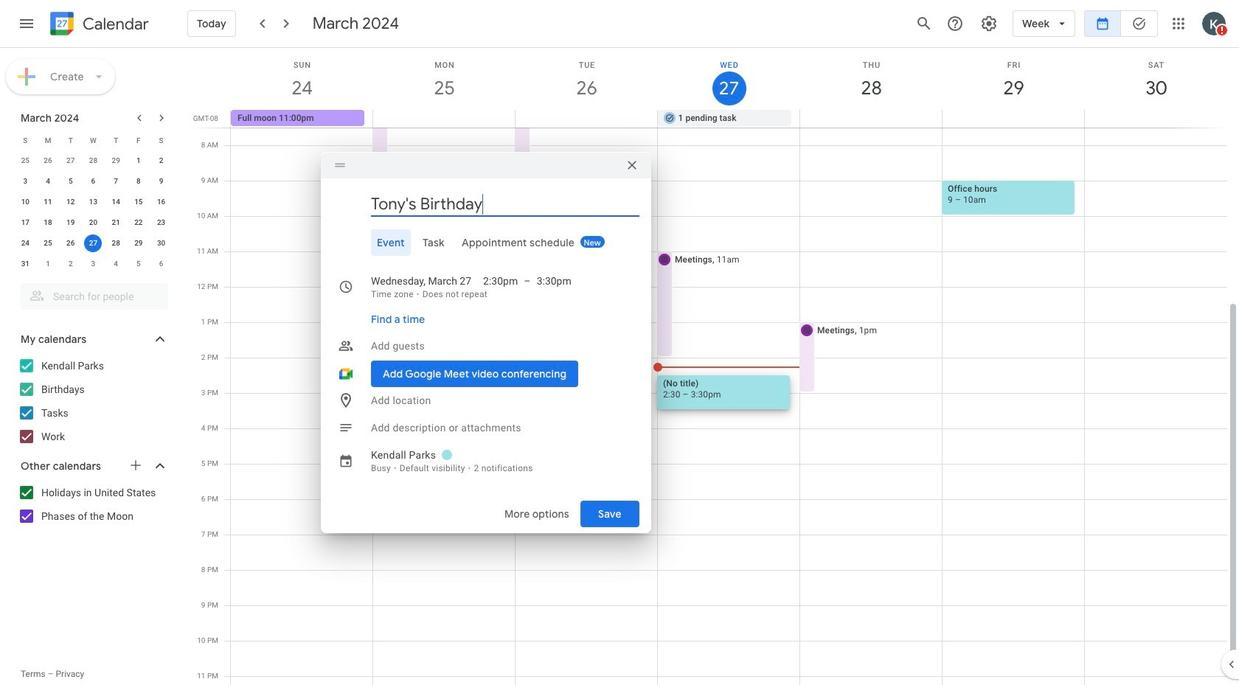 Task type: describe. For each thing, give the bounding box(es) containing it.
february 28 element
[[84, 152, 102, 170]]

1 element
[[130, 152, 147, 170]]

10 element
[[16, 193, 34, 211]]

25 element
[[39, 235, 57, 252]]

4 element
[[39, 173, 57, 190]]

calendar element
[[47, 9, 149, 41]]

settings menu image
[[981, 15, 998, 32]]

april 5 element
[[130, 255, 147, 273]]

21 element
[[107, 214, 125, 232]]

february 25 element
[[16, 152, 34, 170]]

8 element
[[130, 173, 147, 190]]

2 element
[[152, 152, 170, 170]]

april 4 element
[[107, 255, 125, 273]]

april 6 element
[[152, 255, 170, 273]]

april 1 element
[[39, 255, 57, 273]]

heading inside calendar element
[[80, 15, 149, 33]]

february 27 element
[[62, 152, 79, 170]]

31 element
[[16, 255, 34, 273]]

22 element
[[130, 214, 147, 232]]

28 element
[[107, 235, 125, 252]]

new element
[[581, 236, 605, 248]]

6 element
[[84, 173, 102, 190]]

march 2024 grid
[[14, 130, 173, 274]]

27, today element
[[84, 235, 102, 252]]

13 element
[[84, 193, 102, 211]]



Task type: vqa. For each thing, say whether or not it's contained in the screenshot.
26 ELEMENT
yes



Task type: locate. For each thing, give the bounding box(es) containing it.
None search field
[[0, 277, 183, 310]]

3 element
[[16, 173, 34, 190]]

19 element
[[62, 214, 79, 232]]

my calendars list
[[3, 354, 183, 449]]

18 element
[[39, 214, 57, 232]]

add other calendars image
[[128, 458, 143, 473]]

15 element
[[130, 193, 147, 211]]

row group
[[14, 151, 173, 274]]

Add title text field
[[371, 193, 640, 215]]

cell inside the march 2024 grid
[[82, 233, 105, 254]]

5 element
[[62, 173, 79, 190]]

grid
[[189, 48, 1239, 685]]

other calendars list
[[3, 481, 183, 528]]

16 element
[[152, 193, 170, 211]]

14 element
[[107, 193, 125, 211]]

12 element
[[62, 193, 79, 211]]

24 element
[[16, 235, 34, 252]]

february 26 element
[[39, 152, 57, 170]]

20 element
[[84, 214, 102, 232]]

23 element
[[152, 214, 170, 232]]

17 element
[[16, 214, 34, 232]]

april 2 element
[[62, 255, 79, 273]]

row
[[224, 110, 1239, 128], [14, 130, 173, 151], [14, 151, 173, 171], [14, 171, 173, 192], [14, 192, 173, 212], [14, 212, 173, 233], [14, 233, 173, 254], [14, 254, 173, 274]]

main drawer image
[[18, 15, 35, 32]]

cell
[[373, 110, 516, 128], [516, 110, 658, 128], [800, 110, 942, 128], [942, 110, 1085, 128], [1085, 110, 1227, 128], [82, 233, 105, 254]]

Search for people text field
[[30, 283, 159, 310]]

7 element
[[107, 173, 125, 190]]

30 element
[[152, 235, 170, 252]]

february 29 element
[[107, 152, 125, 170]]

11 element
[[39, 193, 57, 211]]

tab list
[[333, 229, 640, 256]]

heading
[[80, 15, 149, 33]]

26 element
[[62, 235, 79, 252]]

9 element
[[152, 173, 170, 190]]

april 3 element
[[84, 255, 102, 273]]

29 element
[[130, 235, 147, 252]]

to element
[[524, 274, 531, 288]]



